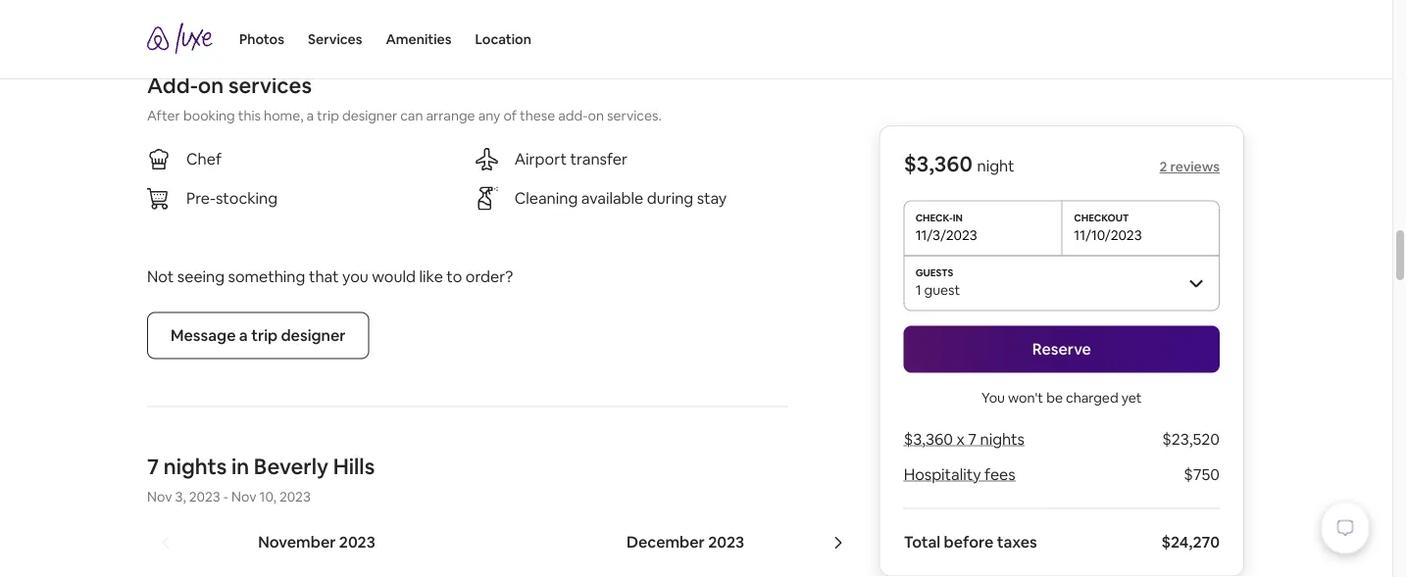 Task type: locate. For each thing, give the bounding box(es) containing it.
0 horizontal spatial nov
[[147, 488, 172, 506]]

message a trip designer
[[171, 326, 346, 346]]

1 horizontal spatial 7
[[969, 430, 977, 450]]

can
[[400, 106, 423, 124]]

0 vertical spatial on
[[198, 72, 224, 100]]

1 vertical spatial a
[[239, 326, 248, 346]]

7 left in
[[147, 453, 159, 481]]

10,
[[260, 488, 277, 506]]

$3,360 for $3,360 x 7 nights
[[904, 430, 954, 450]]

1 vertical spatial $3,360
[[904, 430, 954, 450]]

yet
[[1122, 389, 1142, 407]]

a right message
[[239, 326, 248, 346]]

available
[[582, 188, 644, 208]]

location button
[[475, 0, 532, 78]]

services
[[229, 72, 312, 100]]

that
[[309, 267, 339, 287]]

2023 right november
[[339, 533, 375, 553]]

1 $3,360 from the top
[[904, 150, 973, 178]]

taxes
[[997, 533, 1038, 553]]

of
[[504, 106, 517, 124]]

1 horizontal spatial trip
[[317, 106, 339, 124]]

0 vertical spatial nights
[[981, 430, 1025, 450]]

nights up fees
[[981, 430, 1025, 450]]

nights
[[981, 430, 1025, 450], [164, 453, 227, 481]]

designer left can
[[342, 106, 397, 124]]

0 vertical spatial a
[[307, 106, 314, 124]]

airport
[[515, 149, 567, 169]]

designer inside add-on services after booking this home, a trip designer can arrange any of these add-on services.
[[342, 106, 397, 124]]

a inside add-on services after booking this home, a trip designer can arrange any of these add-on services.
[[307, 106, 314, 124]]

1 horizontal spatial nights
[[981, 430, 1025, 450]]

0 horizontal spatial on
[[198, 72, 224, 100]]

services button
[[308, 0, 362, 78]]

on up booking at the left of the page
[[198, 72, 224, 100]]

7
[[969, 430, 977, 450], [147, 453, 159, 481]]

services.
[[607, 106, 662, 124]]

7 right x
[[969, 430, 977, 450]]

$3,360 x 7 nights button
[[904, 430, 1025, 450]]

1 vertical spatial on
[[588, 106, 604, 124]]

message
[[171, 326, 236, 346]]

services
[[308, 30, 362, 48]]

nov
[[147, 488, 172, 506], [232, 488, 257, 506]]

trip right home,
[[317, 106, 339, 124]]

be
[[1047, 389, 1063, 407]]

arrange
[[426, 106, 475, 124]]

this
[[238, 106, 261, 124]]

nov left 3,
[[147, 488, 172, 506]]

amenities button
[[386, 0, 452, 78]]

0 horizontal spatial a
[[239, 326, 248, 346]]

beverly
[[254, 453, 329, 481]]

11/10/2023
[[1075, 226, 1143, 244]]

guest
[[925, 281, 961, 299]]

airport transfer
[[515, 149, 628, 169]]

add-
[[559, 106, 588, 124]]

1 vertical spatial designer
[[281, 326, 346, 346]]

on
[[198, 72, 224, 100], [588, 106, 604, 124]]

charged
[[1066, 389, 1119, 407]]

cleaning
[[515, 188, 578, 208]]

2 $3,360 from the top
[[904, 430, 954, 450]]

hospitality fees button
[[904, 465, 1016, 485]]

2 nov from the left
[[232, 488, 257, 506]]

not
[[147, 267, 174, 287]]

you won't be charged yet
[[982, 389, 1142, 407]]

pre-
[[186, 188, 216, 208]]

nights up 3,
[[164, 453, 227, 481]]

booking
[[183, 106, 235, 124]]

0 horizontal spatial nights
[[164, 453, 227, 481]]

$3,360 left night
[[904, 150, 973, 178]]

$3,360 left x
[[904, 430, 954, 450]]

home,
[[264, 106, 304, 124]]

0 vertical spatial trip
[[317, 106, 339, 124]]

1 horizontal spatial nov
[[232, 488, 257, 506]]

1 vertical spatial nights
[[164, 453, 227, 481]]

designer
[[342, 106, 397, 124], [281, 326, 346, 346]]

night
[[978, 156, 1015, 176]]

0 horizontal spatial 7
[[147, 453, 159, 481]]

1 horizontal spatial on
[[588, 106, 604, 124]]

1 vertical spatial 7
[[147, 453, 159, 481]]

on left services.
[[588, 106, 604, 124]]

0 vertical spatial $3,360
[[904, 150, 973, 178]]

trip
[[317, 106, 339, 124], [251, 326, 278, 346]]

a right home,
[[307, 106, 314, 124]]

in
[[232, 453, 249, 481]]

1
[[916, 281, 922, 299]]

1 vertical spatial trip
[[251, 326, 278, 346]]

trip inside button
[[251, 326, 278, 346]]

hospitality fees
[[904, 465, 1016, 485]]

before
[[944, 533, 994, 553]]

something
[[228, 267, 305, 287]]

total before taxes
[[904, 533, 1038, 553]]

1 horizontal spatial a
[[307, 106, 314, 124]]

a
[[307, 106, 314, 124], [239, 326, 248, 346]]

designer down that
[[281, 326, 346, 346]]

trip down something
[[251, 326, 278, 346]]

2023 left -
[[189, 488, 220, 506]]

$3,360
[[904, 150, 973, 178], [904, 430, 954, 450]]

transfer
[[570, 149, 628, 169]]

0 vertical spatial designer
[[342, 106, 397, 124]]

you
[[982, 389, 1006, 407]]

stocking
[[216, 188, 278, 208]]

seeing
[[177, 267, 225, 287]]

0 horizontal spatial trip
[[251, 326, 278, 346]]

would
[[372, 267, 416, 287]]

hospitality
[[904, 465, 982, 485]]

2023
[[189, 488, 220, 506], [280, 488, 311, 506], [339, 533, 375, 553], [709, 533, 745, 553]]

december
[[627, 533, 705, 553]]

nov right -
[[232, 488, 257, 506]]



Task type: describe. For each thing, give the bounding box(es) containing it.
add-on services after booking this home, a trip designer can arrange any of these add-on services.
[[147, 72, 662, 124]]

1 guest button
[[904, 256, 1220, 311]]

3,
[[175, 488, 186, 506]]

airbnb luxe image
[[147, 22, 216, 54]]

2023 right december
[[709, 533, 745, 553]]

x
[[957, 430, 965, 450]]

after
[[147, 106, 180, 124]]

trip inside add-on services after booking this home, a trip designer can arrange any of these add-on services.
[[317, 106, 339, 124]]

not seeing something that you would like to order?
[[147, 267, 513, 287]]

any
[[478, 106, 501, 124]]

to
[[447, 267, 462, 287]]

1 guest
[[916, 281, 961, 299]]

total
[[904, 533, 941, 553]]

november 2023
[[258, 533, 375, 553]]

amenities
[[386, 30, 452, 48]]

photos
[[239, 30, 284, 48]]

$24,270
[[1162, 533, 1220, 553]]

during
[[647, 188, 694, 208]]

a inside button
[[239, 326, 248, 346]]

7 inside the '7 nights in beverly hills nov 3, 2023 - nov 10, 2023'
[[147, 453, 159, 481]]

$3,360 x 7 nights
[[904, 430, 1025, 450]]

december 2023
[[627, 533, 745, 553]]

message a trip designer button
[[147, 312, 369, 360]]

order?
[[466, 267, 513, 287]]

reserve
[[1033, 339, 1092, 360]]

11/3/2023
[[916, 226, 978, 244]]

7 nights in beverly hills nov 3, 2023 - nov 10, 2023
[[147, 453, 375, 506]]

fees
[[985, 465, 1016, 485]]

$23,520
[[1163, 430, 1220, 450]]

designer inside button
[[281, 326, 346, 346]]

reserve button
[[904, 326, 1220, 373]]

0 vertical spatial 7
[[969, 430, 977, 450]]

cleaning available during stay
[[515, 188, 727, 208]]

1 nov from the left
[[147, 488, 172, 506]]

these
[[520, 106, 556, 124]]

like
[[419, 267, 443, 287]]

$750
[[1184, 465, 1220, 485]]

pre-stocking
[[186, 188, 278, 208]]

2023 right 10,
[[280, 488, 311, 506]]

2 reviews
[[1160, 158, 1220, 176]]

you
[[342, 267, 369, 287]]

$3,360 for $3,360 night
[[904, 150, 973, 178]]

-
[[223, 488, 229, 506]]

hills
[[333, 453, 375, 481]]

won't
[[1009, 389, 1044, 407]]

reviews
[[1171, 158, 1220, 176]]

2
[[1160, 158, 1168, 176]]

add-
[[147, 72, 198, 100]]

calendar application
[[124, 512, 1408, 578]]

$3,360 night
[[904, 150, 1015, 178]]

stay
[[697, 188, 727, 208]]

chef
[[186, 149, 222, 169]]

november
[[258, 533, 336, 553]]

location
[[475, 30, 532, 48]]

photos button
[[239, 0, 284, 78]]

nights inside the '7 nights in beverly hills nov 3, 2023 - nov 10, 2023'
[[164, 453, 227, 481]]

2 reviews button
[[1160, 158, 1220, 176]]



Task type: vqa. For each thing, say whether or not it's contained in the screenshot.
rightmost 'A'
yes



